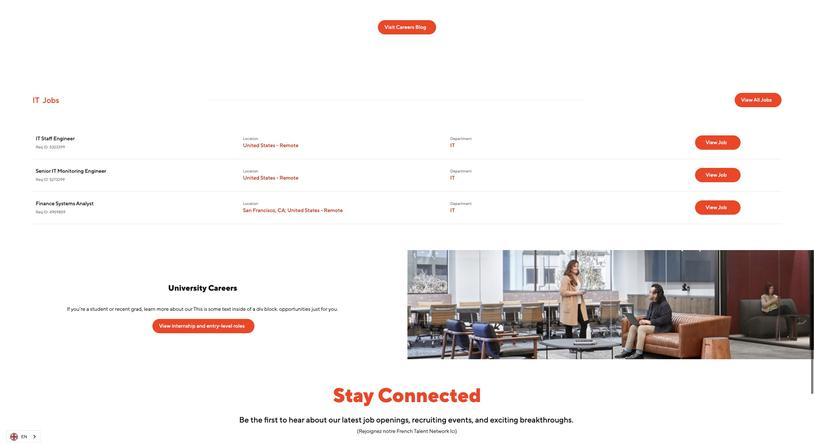 Task type: describe. For each thing, give the bounding box(es) containing it.
be
[[239, 415, 249, 424]]

location for finance systems analyst
[[243, 201, 258, 206]]

hear
[[289, 415, 304, 424]]

finance systems analyst req id: 4959859
[[36, 200, 94, 214]]

states inside "location san francisco, ca; united states - remote"
[[305, 207, 320, 213]]

talent
[[414, 428, 428, 434]]

location for senior it monitoring engineer
[[243, 169, 258, 173]]

it staff engineer req id: 5323399
[[36, 135, 75, 149]]

you.
[[328, 306, 338, 312]]

careers for university
[[208, 283, 237, 292]]

you're
[[71, 306, 85, 312]]

the
[[250, 415, 262, 424]]

list containing it staff engineer
[[32, 127, 782, 224]]

san
[[243, 207, 252, 213]]

en
[[21, 434, 27, 439]]

if you're a student or recent grad, learn more about our this is some text inside of a div block. opportunities just for you.
[[67, 306, 340, 312]]

view for finance systems analyst
[[706, 204, 717, 211]]

student
[[90, 306, 108, 312]]

0 vertical spatial about
[[170, 306, 184, 312]]

some
[[208, 306, 221, 312]]

en link
[[7, 431, 40, 443]]

5323399
[[49, 145, 65, 149]]

recent
[[115, 306, 130, 312]]

it link for finance systems analyst
[[450, 207, 455, 214]]

it inside senior it monitoring engineer req id: 5273299
[[52, 168, 56, 174]]

it link for it staff engineer
[[450, 142, 455, 149]]

department for senior it monitoring engineer
[[450, 169, 472, 173]]

systems
[[56, 200, 75, 207]]

network
[[429, 428, 449, 434]]

monitoring
[[57, 168, 84, 174]]

location united states - remote for senior it monitoring engineer
[[243, 169, 298, 181]]

or
[[109, 306, 114, 312]]

view job for senior it monitoring engineer
[[706, 172, 727, 178]]

(rejoignez
[[357, 428, 382, 434]]

department it for senior it monitoring engineer
[[450, 169, 472, 181]]

exciting
[[490, 415, 518, 424]]

visit careers blog
[[385, 24, 426, 30]]

is
[[204, 306, 207, 312]]

visit
[[385, 24, 395, 30]]

internship
[[172, 323, 195, 329]]

latest
[[342, 415, 362, 424]]

engineer inside senior it monitoring engineer req id: 5273299
[[85, 168, 106, 174]]

entry-
[[207, 323, 221, 329]]

engineer inside it staff engineer req id: 5323399
[[53, 135, 75, 142]]

job for it staff engineer
[[718, 139, 727, 146]]

inside
[[232, 306, 246, 312]]

to
[[279, 415, 287, 424]]

1 horizontal spatial jobs
[[761, 97, 772, 103]]

view job link for it staff engineer
[[695, 136, 741, 150]]

view job for finance systems analyst
[[706, 204, 727, 211]]

united inside "location san francisco, ca; united states - remote"
[[287, 207, 304, 213]]

all
[[754, 97, 760, 103]]

finance
[[36, 200, 54, 207]]

careers for visit
[[396, 24, 414, 30]]

view all jobs
[[741, 97, 772, 103]]

view job link for senior it monitoring engineer
[[695, 168, 741, 182]]

connected
[[378, 384, 481, 406]]

job for senior it monitoring engineer
[[718, 172, 727, 178]]

visit careers blog link
[[378, 20, 436, 34]]

view for senior it monitoring engineer
[[706, 172, 717, 178]]

be the first to hear about our latest job openings, recruiting events, and exciting breakthroughs.
[[239, 415, 575, 424]]

openings,
[[376, 415, 410, 424]]

for
[[321, 306, 327, 312]]

department it for it staff engineer
[[450, 136, 472, 148]]

breakthroughs.
[[520, 415, 573, 424]]

french
[[397, 428, 413, 434]]

first
[[264, 415, 278, 424]]

0 vertical spatial and
[[197, 323, 205, 329]]



Task type: vqa. For each thing, say whether or not it's contained in the screenshot.
flexibility
no



Task type: locate. For each thing, give the bounding box(es) containing it.
2 id: from the top
[[44, 177, 48, 182]]

req down finance at the left of the page
[[36, 210, 43, 214]]

united states - remote link
[[243, 142, 298, 149], [243, 175, 298, 181]]

req inside it staff engineer req id: 5323399
[[36, 145, 43, 149]]

1 vertical spatial remote
[[280, 175, 298, 181]]

it link for senior it monitoring engineer
[[450, 175, 455, 181]]

opportunities
[[279, 306, 310, 312]]

careers right visit
[[396, 24, 414, 30]]

1 location united states - remote from the top
[[243, 136, 298, 148]]

id: inside senior it monitoring engineer req id: 5273299
[[44, 177, 48, 182]]

3 view job link from the top
[[695, 201, 741, 215]]

2 vertical spatial id:
[[44, 210, 48, 214]]

0 vertical spatial careers
[[396, 24, 414, 30]]

remote for it staff engineer
[[280, 142, 298, 148]]

department for finance systems analyst
[[450, 201, 472, 206]]

2 a from the left
[[253, 306, 255, 312]]

2 req from the top
[[36, 177, 43, 182]]

united for senior it monitoring engineer
[[243, 175, 259, 181]]

blog
[[415, 24, 426, 30]]

2 vertical spatial it link
[[450, 207, 455, 214]]

view
[[741, 97, 753, 103], [706, 139, 717, 146], [706, 172, 717, 178], [706, 204, 717, 211], [159, 323, 171, 329]]

united states - remote link for senior it monitoring engineer
[[243, 175, 298, 181]]

- for senior it monitoring engineer
[[276, 175, 278, 181]]

department
[[450, 136, 472, 141], [450, 169, 472, 173], [450, 201, 472, 206]]

3 department from the top
[[450, 201, 472, 206]]

about right more
[[170, 306, 184, 312]]

if
[[67, 306, 70, 312]]

notre
[[383, 428, 395, 434]]

(rejoignez notre french talent network lci) link
[[357, 428, 457, 434]]

1 united states - remote link from the top
[[243, 142, 298, 149]]

1 vertical spatial about
[[306, 415, 327, 424]]

stay connected
[[333, 384, 481, 406]]

university careers
[[168, 283, 239, 292]]

0 horizontal spatial our
[[185, 306, 192, 312]]

just
[[312, 306, 320, 312]]

careers
[[396, 24, 414, 30], [208, 283, 237, 292]]

this
[[193, 306, 203, 312]]

1 vertical spatial united
[[243, 175, 259, 181]]

of
[[247, 306, 252, 312]]

it link
[[450, 142, 455, 149], [450, 175, 455, 181], [450, 207, 455, 214]]

2 vertical spatial -
[[321, 207, 323, 213]]

2 vertical spatial view job
[[706, 204, 727, 211]]

0 horizontal spatial about
[[170, 306, 184, 312]]

1 job from the top
[[718, 139, 727, 146]]

2 job from the top
[[718, 172, 727, 178]]

view job for it staff engineer
[[706, 139, 727, 146]]

engineer up 5323399
[[53, 135, 75, 142]]

0 vertical spatial job
[[718, 139, 727, 146]]

2 vertical spatial location
[[243, 201, 258, 206]]

0 vertical spatial engineer
[[53, 135, 75, 142]]

req
[[36, 145, 43, 149], [36, 177, 43, 182], [36, 210, 43, 214]]

states for it staff engineer
[[260, 142, 275, 148]]

careers up the text
[[208, 283, 237, 292]]

engineer right monitoring
[[85, 168, 106, 174]]

a right of
[[253, 306, 255, 312]]

2 vertical spatial req
[[36, 210, 43, 214]]

job
[[363, 415, 374, 424]]

location for it staff engineer
[[243, 136, 258, 141]]

it inside it staff engineer req id: 5323399
[[36, 135, 40, 142]]

3 req from the top
[[36, 210, 43, 214]]

2 it link from the top
[[450, 175, 455, 181]]

3 view job from the top
[[706, 204, 727, 211]]

1 vertical spatial job
[[718, 172, 727, 178]]

Language field
[[6, 431, 40, 443]]

3 id: from the top
[[44, 210, 48, 214]]

0 horizontal spatial careers
[[208, 283, 237, 292]]

2 vertical spatial states
[[305, 207, 320, 213]]

location
[[243, 136, 258, 141], [243, 169, 258, 173], [243, 201, 258, 206]]

div
[[256, 306, 263, 312]]

0 vertical spatial location united states - remote
[[243, 136, 298, 148]]

1 department it from the top
[[450, 136, 472, 148]]

1 vertical spatial our
[[328, 415, 340, 424]]

united for it staff engineer
[[243, 142, 259, 148]]

senior
[[36, 168, 51, 174]]

0 vertical spatial our
[[185, 306, 192, 312]]

1 department from the top
[[450, 136, 472, 141]]

learn
[[144, 306, 156, 312]]

(rejoignez notre french talent network lci)
[[357, 428, 457, 434]]

2 location from the top
[[243, 169, 258, 173]]

1 vertical spatial location united states - remote
[[243, 169, 298, 181]]

block.
[[264, 306, 278, 312]]

1 id: from the top
[[44, 145, 48, 149]]

0 vertical spatial it link
[[450, 142, 455, 149]]

location san francisco, ca; united states - remote
[[243, 201, 343, 213]]

id:
[[44, 145, 48, 149], [44, 177, 48, 182], [44, 210, 48, 214]]

id: inside finance systems analyst req id: 4959859
[[44, 210, 48, 214]]

remote
[[280, 142, 298, 148], [280, 175, 298, 181], [324, 207, 343, 213]]

1 vertical spatial location
[[243, 169, 258, 173]]

0 vertical spatial location
[[243, 136, 258, 141]]

1 horizontal spatial careers
[[396, 24, 414, 30]]

text
[[222, 306, 231, 312]]

english flag image
[[10, 433, 18, 441]]

req for finance
[[36, 210, 43, 214]]

0 vertical spatial states
[[260, 142, 275, 148]]

1 vertical spatial department
[[450, 169, 472, 173]]

remote inside "location san francisco, ca; united states - remote"
[[324, 207, 343, 213]]

level
[[221, 323, 232, 329]]

view all jobs link
[[735, 93, 782, 107]]

grad,
[[131, 306, 143, 312]]

1 vertical spatial view job link
[[695, 168, 741, 182]]

ca;
[[278, 207, 286, 213]]

1 vertical spatial view job
[[706, 172, 727, 178]]

remote for senior it monitoring engineer
[[280, 175, 298, 181]]

analyst
[[76, 200, 94, 207]]

0 vertical spatial req
[[36, 145, 43, 149]]

5273299
[[49, 177, 65, 182]]

location inside "location san francisco, ca; united states - remote"
[[243, 201, 258, 206]]

and right events,
[[475, 415, 488, 424]]

list
[[32, 127, 782, 224]]

view job link for finance systems analyst
[[695, 201, 741, 215]]

1 vertical spatial states
[[260, 175, 275, 181]]

0 vertical spatial id:
[[44, 145, 48, 149]]

1 vertical spatial careers
[[208, 283, 237, 292]]

2 view job from the top
[[706, 172, 727, 178]]

2 vertical spatial job
[[718, 204, 727, 211]]

our left latest
[[328, 415, 340, 424]]

lci)
[[450, 428, 457, 434]]

3 it link from the top
[[450, 207, 455, 214]]

job for finance systems analyst
[[718, 204, 727, 211]]

events,
[[448, 415, 473, 424]]

1 horizontal spatial and
[[475, 415, 488, 424]]

our left this
[[185, 306, 192, 312]]

united states - remote link for it staff engineer
[[243, 142, 298, 149]]

2 view job link from the top
[[695, 168, 741, 182]]

job
[[718, 139, 727, 146], [718, 172, 727, 178], [718, 204, 727, 211]]

1 vertical spatial it link
[[450, 175, 455, 181]]

1 horizontal spatial about
[[306, 415, 327, 424]]

view internship and entry-level roles
[[159, 323, 245, 329]]

0 vertical spatial view job link
[[695, 136, 741, 150]]

1 req from the top
[[36, 145, 43, 149]]

id: for it
[[44, 145, 48, 149]]

1 location from the top
[[243, 136, 258, 141]]

department it
[[450, 136, 472, 148], [450, 169, 472, 181], [450, 201, 472, 213]]

2 vertical spatial department
[[450, 201, 472, 206]]

2 vertical spatial view job link
[[695, 201, 741, 215]]

about right hear
[[306, 415, 327, 424]]

id: down staff
[[44, 145, 48, 149]]

it
[[32, 95, 39, 105], [36, 135, 40, 142], [450, 142, 455, 148], [52, 168, 56, 174], [450, 175, 455, 181], [450, 207, 455, 213]]

1 horizontal spatial engineer
[[85, 168, 106, 174]]

4959859
[[49, 210, 65, 214]]

2 vertical spatial department it
[[450, 201, 472, 213]]

1 vertical spatial united states - remote link
[[243, 175, 298, 181]]

and
[[197, 323, 205, 329], [475, 415, 488, 424]]

0 vertical spatial department
[[450, 136, 472, 141]]

francisco,
[[253, 207, 276, 213]]

roles
[[233, 323, 245, 329]]

stay
[[333, 384, 373, 406]]

2 vertical spatial remote
[[324, 207, 343, 213]]

location united states - remote for it staff engineer
[[243, 136, 298, 148]]

1 a from the left
[[86, 306, 89, 312]]

1 vertical spatial and
[[475, 415, 488, 424]]

location united states - remote
[[243, 136, 298, 148], [243, 169, 298, 181]]

1 vertical spatial -
[[276, 175, 278, 181]]

0 vertical spatial department it
[[450, 136, 472, 148]]

1 horizontal spatial our
[[328, 415, 340, 424]]

id: down finance at the left of the page
[[44, 210, 48, 214]]

- for it staff engineer
[[276, 142, 278, 148]]

states
[[260, 142, 275, 148], [260, 175, 275, 181], [305, 207, 320, 213]]

and left entry-
[[197, 323, 205, 329]]

0 vertical spatial remote
[[280, 142, 298, 148]]

2 department it from the top
[[450, 169, 472, 181]]

-
[[276, 142, 278, 148], [276, 175, 278, 181], [321, 207, 323, 213]]

2 department from the top
[[450, 169, 472, 173]]

2 location united states - remote from the top
[[243, 169, 298, 181]]

recruiting
[[412, 415, 446, 424]]

san francisco, ca; united states - remote link
[[243, 207, 343, 214]]

3 job from the top
[[718, 204, 727, 211]]

3 department it from the top
[[450, 201, 472, 213]]

states for senior it monitoring engineer
[[260, 175, 275, 181]]

staff
[[41, 135, 52, 142]]

1 view job link from the top
[[695, 136, 741, 150]]

university
[[168, 283, 206, 292]]

2 vertical spatial united
[[287, 207, 304, 213]]

1 vertical spatial id:
[[44, 177, 48, 182]]

req down senior
[[36, 177, 43, 182]]

department it for finance systems analyst
[[450, 201, 472, 213]]

3 location from the top
[[243, 201, 258, 206]]

1 vertical spatial department it
[[450, 169, 472, 181]]

united
[[243, 142, 259, 148], [243, 175, 259, 181], [287, 207, 304, 213]]

department for it staff engineer
[[450, 136, 472, 141]]

about
[[170, 306, 184, 312], [306, 415, 327, 424]]

0 horizontal spatial a
[[86, 306, 89, 312]]

it jobs
[[32, 95, 59, 105]]

1 vertical spatial req
[[36, 177, 43, 182]]

1 it link from the top
[[450, 142, 455, 149]]

a right you're
[[86, 306, 89, 312]]

0 vertical spatial united
[[243, 142, 259, 148]]

0 vertical spatial view job
[[706, 139, 727, 146]]

req inside senior it monitoring engineer req id: 5273299
[[36, 177, 43, 182]]

view job
[[706, 139, 727, 146], [706, 172, 727, 178], [706, 204, 727, 211]]

1 vertical spatial engineer
[[85, 168, 106, 174]]

0 horizontal spatial engineer
[[53, 135, 75, 142]]

0 horizontal spatial jobs
[[43, 95, 59, 105]]

- inside "location san francisco, ca; united states - remote"
[[321, 207, 323, 213]]

req down staff
[[36, 145, 43, 149]]

careers inside visit careers blog link
[[396, 24, 414, 30]]

more
[[157, 306, 169, 312]]

senior it monitoring engineer req id: 5273299
[[36, 168, 106, 182]]

1 view job from the top
[[706, 139, 727, 146]]

req inside finance systems analyst req id: 4959859
[[36, 210, 43, 214]]

req for it
[[36, 145, 43, 149]]

2 united states - remote link from the top
[[243, 175, 298, 181]]

1 horizontal spatial a
[[253, 306, 255, 312]]

id: down senior
[[44, 177, 48, 182]]

0 horizontal spatial and
[[197, 323, 205, 329]]

jobs
[[43, 95, 59, 105], [761, 97, 772, 103]]

0 vertical spatial -
[[276, 142, 278, 148]]

0 vertical spatial united states - remote link
[[243, 142, 298, 149]]

id: inside it staff engineer req id: 5323399
[[44, 145, 48, 149]]

engineer
[[53, 135, 75, 142], [85, 168, 106, 174]]

view job link
[[695, 136, 741, 150], [695, 168, 741, 182], [695, 201, 741, 215]]

view for it staff engineer
[[706, 139, 717, 146]]

a
[[86, 306, 89, 312], [253, 306, 255, 312]]

id: for finance
[[44, 210, 48, 214]]



